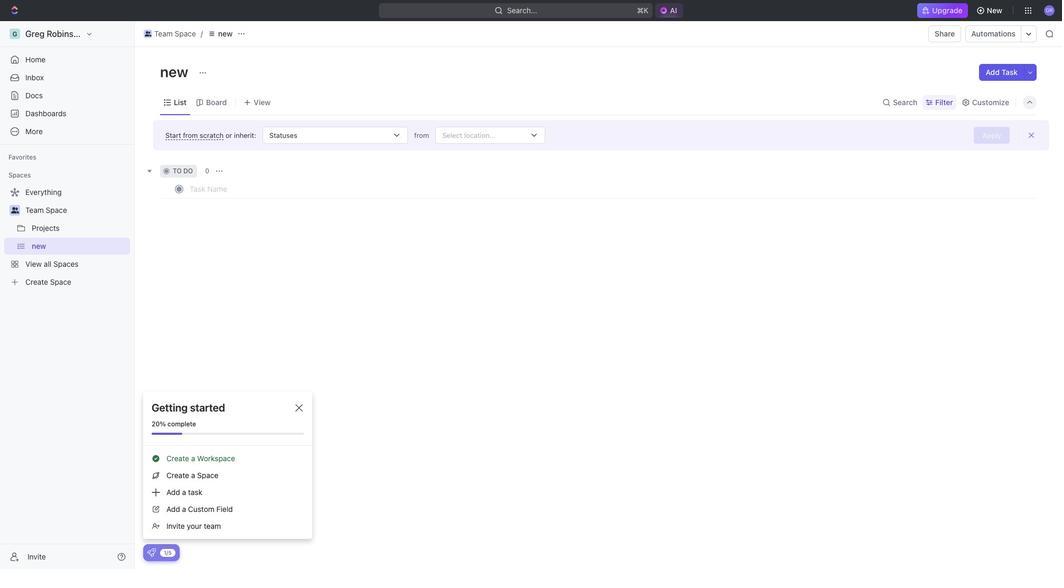 Task type: locate. For each thing, give the bounding box(es) containing it.
create up add a task
[[167, 471, 189, 480]]

1 horizontal spatial team space link
[[141, 27, 199, 40]]

customize button
[[959, 95, 1013, 110]]

add
[[986, 68, 1000, 77], [167, 488, 180, 497], [167, 505, 180, 514]]

close image
[[296, 404, 303, 412]]

1 vertical spatial spaces
[[53, 260, 79, 269]]

⌘k
[[637, 6, 649, 15]]

/
[[201, 29, 203, 38]]

0 vertical spatial view
[[254, 98, 271, 107]]

workspace inside sidebar navigation
[[92, 29, 136, 39]]

view all spaces
[[25, 260, 79, 269]]

or
[[226, 131, 232, 139]]

favorites
[[8, 153, 36, 161]]

1 from from the left
[[183, 131, 198, 139]]

spaces up create space link
[[53, 260, 79, 269]]

customize
[[973, 98, 1010, 107]]

0 horizontal spatial team
[[25, 206, 44, 215]]

select
[[443, 131, 463, 139]]

1 vertical spatial new
[[160, 63, 191, 80]]

a for workspace
[[191, 454, 195, 463]]

new link right "/" at the left of page
[[205, 27, 235, 40]]

1 horizontal spatial invite
[[167, 522, 185, 531]]

1 vertical spatial team space
[[25, 206, 67, 215]]

team left "/" at the left of page
[[154, 29, 173, 38]]

user group image inside 'team space' link
[[145, 31, 151, 36]]

tree containing everything
[[4, 184, 130, 291]]

0 horizontal spatial invite
[[27, 552, 46, 561]]

field
[[217, 505, 233, 514]]

20%
[[152, 420, 166, 428]]

a
[[191, 454, 195, 463], [191, 471, 195, 480], [182, 488, 186, 497], [182, 505, 186, 514]]

search button
[[880, 95, 921, 110]]

new up list
[[160, 63, 191, 80]]

onboarding checklist button image
[[148, 549, 156, 557]]

create space link
[[4, 274, 128, 291]]

1 horizontal spatial user group image
[[145, 31, 151, 36]]

0 horizontal spatial workspace
[[92, 29, 136, 39]]

automations
[[972, 29, 1016, 38]]

1 vertical spatial view
[[25, 260, 42, 269]]

view for view
[[254, 98, 271, 107]]

space left "/" at the left of page
[[175, 29, 196, 38]]

new link
[[205, 27, 235, 40], [32, 238, 128, 255]]

add a task
[[167, 488, 203, 497]]

add down add a task
[[167, 505, 180, 514]]

from
[[183, 131, 198, 139], [414, 131, 429, 139]]

1 horizontal spatial new
[[160, 63, 191, 80]]

space
[[175, 29, 196, 38], [46, 206, 67, 215], [50, 278, 71, 287], [197, 471, 219, 480]]

0 vertical spatial new
[[218, 29, 233, 38]]

create
[[25, 278, 48, 287], [167, 454, 189, 463], [167, 471, 189, 480]]

2 vertical spatial add
[[167, 505, 180, 514]]

invite for invite your team
[[167, 522, 185, 531]]

0 vertical spatial spaces
[[8, 171, 31, 179]]

0 horizontal spatial new
[[32, 242, 46, 251]]

task
[[1002, 68, 1018, 77]]

2 horizontal spatial new
[[218, 29, 233, 38]]

view
[[254, 98, 271, 107], [25, 260, 42, 269]]

invite inside sidebar navigation
[[27, 552, 46, 561]]

view inside button
[[254, 98, 271, 107]]

0 vertical spatial invite
[[167, 522, 185, 531]]

0 horizontal spatial user group image
[[11, 207, 19, 214]]

team space inside sidebar navigation
[[25, 206, 67, 215]]

1 horizontal spatial from
[[414, 131, 429, 139]]

add left "task"
[[986, 68, 1000, 77]]

team space left "/" at the left of page
[[154, 29, 196, 38]]

user group image
[[145, 31, 151, 36], [11, 207, 19, 214]]

start from scratch or inherit:
[[165, 131, 256, 139]]

0 horizontal spatial view
[[25, 260, 42, 269]]

a up the task on the bottom of page
[[191, 471, 195, 480]]

0 horizontal spatial spaces
[[8, 171, 31, 179]]

0 vertical spatial new link
[[205, 27, 235, 40]]

new link down "projects" link at the left top of the page
[[32, 238, 128, 255]]

workspace
[[92, 29, 136, 39], [197, 454, 235, 463]]

scratch
[[200, 131, 224, 139]]

inbox link
[[4, 69, 130, 86]]

1 vertical spatial user group image
[[11, 207, 19, 214]]

start
[[165, 131, 181, 139]]

1 horizontal spatial team space
[[154, 29, 196, 38]]

add task
[[986, 68, 1018, 77]]

add inside button
[[986, 68, 1000, 77]]

team
[[154, 29, 173, 38], [25, 206, 44, 215]]

1 horizontal spatial spaces
[[53, 260, 79, 269]]

create for create a workspace
[[167, 454, 189, 463]]

spaces
[[8, 171, 31, 179], [53, 260, 79, 269]]

1 vertical spatial workspace
[[197, 454, 235, 463]]

statuses button
[[256, 127, 414, 144]]

robinson's
[[47, 29, 90, 39]]

spaces inside view all spaces link
[[53, 260, 79, 269]]

everything
[[25, 188, 62, 197]]

create down the all
[[25, 278, 48, 287]]

1 vertical spatial team
[[25, 206, 44, 215]]

a for space
[[191, 471, 195, 480]]

getting
[[152, 402, 188, 414]]

inherit:
[[234, 131, 256, 139]]

workspace up create a space
[[197, 454, 235, 463]]

2 vertical spatial new
[[32, 242, 46, 251]]

0 vertical spatial add
[[986, 68, 1000, 77]]

0 horizontal spatial team space
[[25, 206, 67, 215]]

view left the all
[[25, 260, 42, 269]]

to do
[[173, 167, 193, 175]]

1 horizontal spatial workspace
[[197, 454, 235, 463]]

upgrade link
[[918, 3, 968, 18]]

1 vertical spatial invite
[[27, 552, 46, 561]]

0 horizontal spatial new link
[[32, 238, 128, 255]]

from right start
[[183, 131, 198, 139]]

new right "/" at the left of page
[[218, 29, 233, 38]]

0
[[205, 167, 209, 175]]

team down the everything
[[25, 206, 44, 215]]

1 vertical spatial create
[[167, 454, 189, 463]]

space down the create a workspace
[[197, 471, 219, 480]]

add for add a custom field
[[167, 505, 180, 514]]

view up 'inherit:'
[[254, 98, 271, 107]]

getting started
[[152, 402, 225, 414]]

new down the projects
[[32, 242, 46, 251]]

task
[[188, 488, 203, 497]]

home link
[[4, 51, 130, 68]]

0 vertical spatial user group image
[[145, 31, 151, 36]]

create a space
[[167, 471, 219, 480]]

new
[[218, 29, 233, 38], [160, 63, 191, 80], [32, 242, 46, 251]]

dashboards
[[25, 109, 66, 118]]

search...
[[507, 6, 537, 15]]

0 vertical spatial create
[[25, 278, 48, 287]]

workspace right robinson's
[[92, 29, 136, 39]]

new inside sidebar navigation
[[32, 242, 46, 251]]

view button
[[240, 95, 275, 110]]

0 horizontal spatial from
[[183, 131, 198, 139]]

spaces down favorites button
[[8, 171, 31, 179]]

started
[[190, 402, 225, 414]]

board link
[[204, 95, 227, 110]]

Task Name text field
[[190, 180, 499, 197]]

team space link up "projects" link at the left top of the page
[[25, 202, 128, 219]]

team space link left "/" at the left of page
[[141, 27, 199, 40]]

invite
[[167, 522, 185, 531], [27, 552, 46, 561]]

1 horizontal spatial new link
[[205, 27, 235, 40]]

onboarding checklist button element
[[148, 549, 156, 557]]

create inside sidebar navigation
[[25, 278, 48, 287]]

0 horizontal spatial team space link
[[25, 202, 128, 219]]

invite for invite
[[27, 552, 46, 561]]

team space
[[154, 29, 196, 38], [25, 206, 67, 215]]

add left the task on the bottom of page
[[167, 488, 180, 497]]

create for create a space
[[167, 471, 189, 480]]

1 vertical spatial new link
[[32, 238, 128, 255]]

more
[[25, 127, 43, 136]]

a left the task on the bottom of page
[[182, 488, 186, 497]]

greg robinson's workspace, , element
[[10, 29, 20, 39]]

a up create a space
[[191, 454, 195, 463]]

1 horizontal spatial team
[[154, 29, 173, 38]]

view inside sidebar navigation
[[25, 260, 42, 269]]

share
[[935, 29, 956, 38]]

from left select
[[414, 131, 429, 139]]

to
[[173, 167, 182, 175]]

team space up the projects
[[25, 206, 67, 215]]

tree
[[4, 184, 130, 291]]

1 vertical spatial add
[[167, 488, 180, 497]]

team space link
[[141, 27, 199, 40], [25, 202, 128, 219]]

select location... button
[[429, 127, 552, 144]]

a down add a task
[[182, 505, 186, 514]]

1 horizontal spatial view
[[254, 98, 271, 107]]

create up create a space
[[167, 454, 189, 463]]

2 vertical spatial create
[[167, 471, 189, 480]]

0 vertical spatial workspace
[[92, 29, 136, 39]]



Task type: vqa. For each thing, say whether or not it's contained in the screenshot.
Browse
no



Task type: describe. For each thing, give the bounding box(es) containing it.
0 vertical spatial team space link
[[141, 27, 199, 40]]

space down view all spaces link
[[50, 278, 71, 287]]

share button
[[929, 25, 962, 42]]

create for create space
[[25, 278, 48, 287]]

filter button
[[923, 95, 957, 110]]

everything link
[[4, 184, 128, 201]]

complete
[[168, 420, 196, 428]]

list
[[174, 98, 187, 107]]

invite your team
[[167, 522, 221, 531]]

view all spaces link
[[4, 256, 128, 273]]

board
[[206, 98, 227, 107]]

docs
[[25, 91, 43, 100]]

a for custom
[[182, 505, 186, 514]]

view button
[[240, 90, 275, 115]]

upgrade
[[933, 6, 963, 15]]

projects link
[[32, 220, 128, 237]]

add for add a task
[[167, 488, 180, 497]]

ai
[[670, 6, 678, 15]]

2 from from the left
[[414, 131, 429, 139]]

view for view all spaces
[[25, 260, 42, 269]]

ai button
[[656, 3, 684, 18]]

create space
[[25, 278, 71, 287]]

tree inside sidebar navigation
[[4, 184, 130, 291]]

sidebar navigation
[[0, 21, 137, 569]]

add for add task
[[986, 68, 1000, 77]]

greg
[[25, 29, 45, 39]]

new button
[[973, 2, 1009, 19]]

statuses
[[270, 131, 298, 139]]

0 vertical spatial team
[[154, 29, 173, 38]]

workspace for greg robinson's workspace
[[92, 29, 136, 39]]

team
[[204, 522, 221, 531]]

new
[[987, 6, 1003, 15]]

all
[[44, 260, 51, 269]]

1 vertical spatial team space link
[[25, 202, 128, 219]]

20% complete
[[152, 420, 196, 428]]

gr button
[[1042, 2, 1059, 19]]

workspace for create a workspace
[[197, 454, 235, 463]]

location...
[[465, 131, 496, 139]]

space down everything link
[[46, 206, 67, 215]]

your
[[187, 522, 202, 531]]

filter
[[936, 98, 954, 107]]

projects
[[32, 224, 60, 233]]

g
[[12, 30, 17, 38]]

select location...
[[443, 131, 496, 139]]

search
[[894, 98, 918, 107]]

a for task
[[182, 488, 186, 497]]

0 vertical spatial team space
[[154, 29, 196, 38]]

favorites button
[[4, 151, 41, 164]]

dashboards link
[[4, 105, 130, 122]]

do
[[183, 167, 193, 175]]

list link
[[172, 95, 187, 110]]

greg robinson's workspace
[[25, 29, 136, 39]]

docs link
[[4, 87, 130, 104]]

home
[[25, 55, 46, 64]]

automations button
[[967, 26, 1022, 42]]

add task button
[[980, 64, 1025, 81]]

gr
[[1046, 7, 1054, 13]]

custom
[[188, 505, 215, 514]]

user group image inside tree
[[11, 207, 19, 214]]

inbox
[[25, 73, 44, 82]]

1/5
[[164, 550, 172, 556]]

start from scratch link
[[165, 131, 224, 140]]

more button
[[4, 123, 130, 140]]

add a custom field
[[167, 505, 233, 514]]

create a workspace
[[167, 454, 235, 463]]

team inside sidebar navigation
[[25, 206, 44, 215]]



